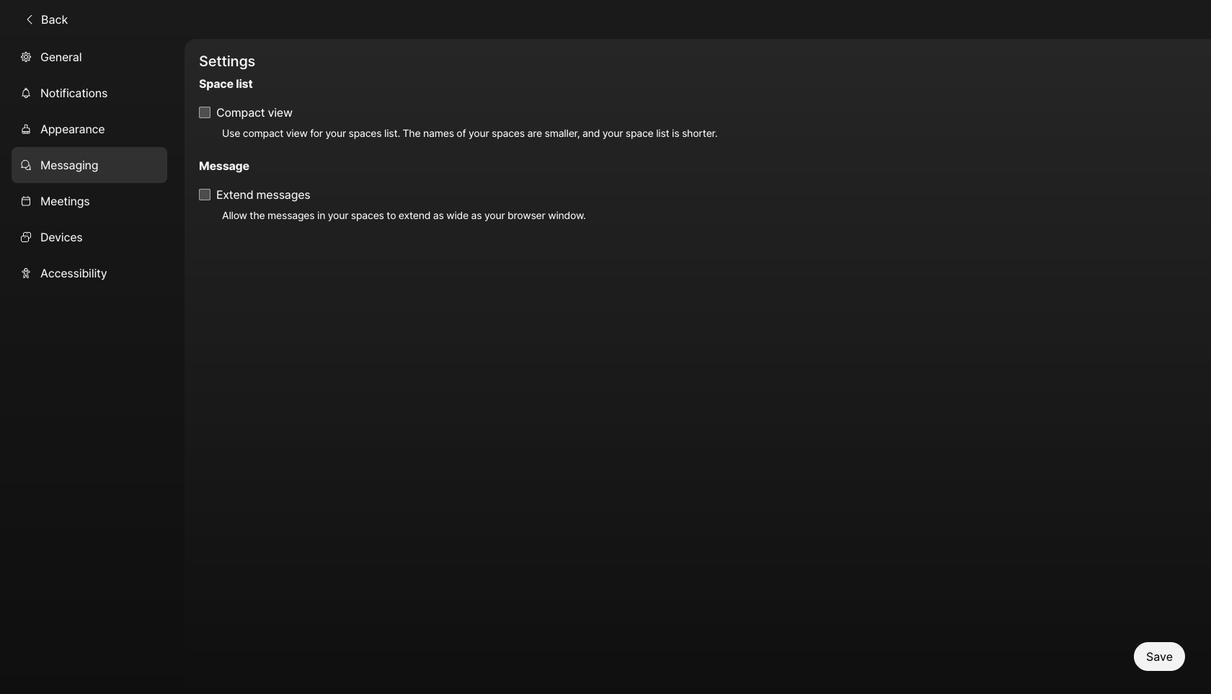Task type: vqa. For each thing, say whether or not it's contained in the screenshot.
fourth LIST ITEM from the bottom of the page
no



Task type: describe. For each thing, give the bounding box(es) containing it.
settings navigation
[[0, 39, 185, 694]]

general tab
[[12, 39, 167, 75]]



Task type: locate. For each thing, give the bounding box(es) containing it.
devices tab
[[12, 219, 167, 255]]

appearance tab
[[12, 111, 167, 147]]

meetings tab
[[12, 183, 167, 219]]

notifications tab
[[12, 75, 167, 111]]

accessibility tab
[[12, 255, 167, 291]]

messaging tab
[[12, 147, 167, 183]]



